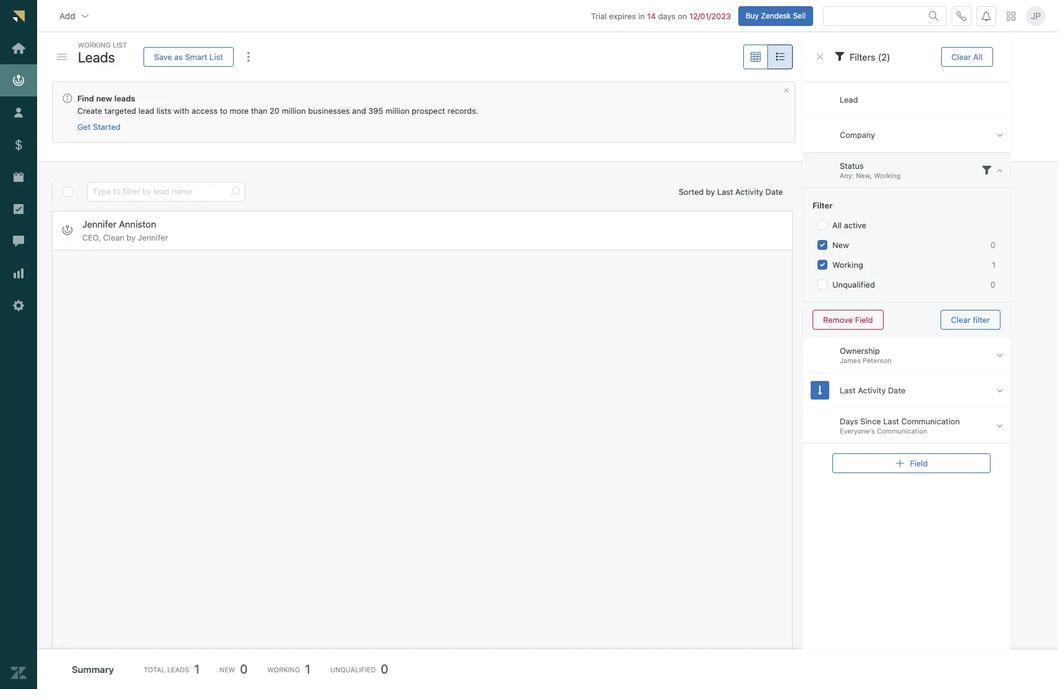Task type: vqa. For each thing, say whether or not it's contained in the screenshot.
Sales goals
no



Task type: locate. For each thing, give the bounding box(es) containing it.
1 up clear filter button
[[993, 260, 997, 270]]

1 vertical spatial leads
[[167, 666, 189, 674]]

started
[[93, 122, 121, 132]]

1 vertical spatial clear
[[952, 315, 972, 325]]

1 vertical spatial filter
[[974, 315, 991, 325]]

1 vertical spatial communication
[[878, 427, 928, 435]]

activity down peterson
[[859, 385, 887, 395]]

unqualified
[[833, 280, 876, 290], [330, 666, 376, 674]]

by
[[707, 187, 716, 197], [127, 232, 136, 242]]

total leads 1
[[144, 662, 200, 676]]

working 1
[[268, 662, 311, 676]]

jennifer
[[82, 218, 117, 229], [138, 232, 168, 242]]

2 vertical spatial last
[[884, 417, 900, 426]]

2 million from the left
[[386, 106, 410, 116]]

active
[[845, 220, 867, 230]]

jp button
[[1027, 6, 1047, 26]]

angle down image
[[998, 130, 1004, 140], [998, 385, 1004, 396], [998, 421, 1004, 431]]

1 horizontal spatial search image
[[930, 11, 939, 21]]

0 vertical spatial filter fill image
[[836, 51, 846, 61]]

1 horizontal spatial all
[[974, 52, 984, 62]]

0 vertical spatial new
[[833, 240, 850, 250]]

clear
[[952, 52, 972, 62], [952, 315, 972, 325]]

working right 'new 0'
[[268, 666, 300, 674]]

clear filter
[[952, 315, 991, 325]]

jennifer up ceo,
[[82, 218, 117, 229]]

handler image
[[57, 54, 67, 60]]

0 horizontal spatial leads
[[78, 49, 115, 65]]

clear filter button
[[941, 310, 1001, 330]]

1 vertical spatial search image
[[230, 187, 240, 197]]

1 horizontal spatial filter fill image
[[983, 165, 993, 175]]

0 horizontal spatial last
[[718, 187, 734, 197]]

all inside 'button'
[[974, 52, 984, 62]]

1 angle down image from the top
[[998, 130, 1004, 140]]

working down all active
[[833, 260, 864, 270]]

3 angle down image from the top
[[998, 421, 1004, 431]]

14
[[648, 11, 656, 21]]

list
[[113, 41, 127, 49], [210, 52, 223, 62]]

save as smart list
[[154, 52, 223, 62]]

lead
[[139, 106, 154, 116]]

working inside working 1
[[268, 666, 300, 674]]

2 vertical spatial angle down image
[[998, 421, 1004, 431]]

0 horizontal spatial by
[[127, 232, 136, 242]]

ownership james peterson
[[841, 346, 892, 365]]

leads
[[78, 49, 115, 65], [167, 666, 189, 674]]

jennifer down anniston
[[138, 232, 168, 242]]

0
[[992, 240, 997, 250], [992, 280, 997, 290], [240, 662, 248, 676], [381, 662, 389, 676]]

calls image
[[957, 11, 967, 21]]

communication up add image
[[878, 427, 928, 435]]

new right total leads 1
[[219, 666, 235, 674]]

field button
[[833, 454, 992, 473]]

create
[[77, 106, 102, 116]]

new down all active
[[833, 240, 850, 250]]

0 vertical spatial all
[[974, 52, 984, 62]]

1 horizontal spatial filter
[[974, 315, 991, 325]]

activity right sorted on the top right
[[736, 187, 764, 197]]

new inside 'new 0'
[[219, 666, 235, 674]]

0 vertical spatial activity
[[736, 187, 764, 197]]

save as smart list button
[[144, 47, 234, 67]]

0 vertical spatial filter
[[813, 201, 833, 210]]

0 horizontal spatial 1
[[194, 662, 200, 676]]

new
[[833, 240, 850, 250], [219, 666, 235, 674]]

activity
[[736, 187, 764, 197], [859, 385, 887, 395]]

1 horizontal spatial million
[[386, 106, 410, 116]]

million
[[282, 106, 306, 116], [386, 106, 410, 116]]

1 clear from the top
[[952, 52, 972, 62]]

1 million from the left
[[282, 106, 306, 116]]

all left active
[[833, 220, 843, 230]]

list right smart
[[210, 52, 223, 62]]

get started
[[77, 122, 121, 132]]

20
[[270, 106, 280, 116]]

1 horizontal spatial leads
[[167, 666, 189, 674]]

0 vertical spatial leads
[[78, 49, 115, 65]]

days since last communication everyone's communication
[[841, 417, 961, 435]]

filter fill image right cancel image
[[836, 51, 846, 61]]

1 horizontal spatial last
[[841, 385, 856, 395]]

communication up field button
[[902, 417, 961, 426]]

since
[[861, 417, 882, 426]]

unqualified 0
[[330, 662, 389, 676]]

ceo,
[[82, 232, 101, 242]]

0 vertical spatial date
[[766, 187, 784, 197]]

communication
[[902, 417, 961, 426], [878, 427, 928, 435]]

0 horizontal spatial jennifer
[[82, 218, 117, 229]]

1 vertical spatial date
[[889, 385, 906, 395]]

long arrow down image
[[819, 385, 823, 396]]

0 horizontal spatial million
[[282, 106, 306, 116]]

1 vertical spatial jennifer
[[138, 232, 168, 242]]

1 vertical spatial new
[[219, 666, 235, 674]]

status any: new, working
[[841, 161, 901, 180]]

0 vertical spatial angle down image
[[998, 130, 1004, 140]]

1 vertical spatial unqualified
[[330, 666, 376, 674]]

jennifer anniston link
[[82, 218, 156, 230]]

get
[[77, 122, 91, 132]]

filter
[[813, 201, 833, 210], [974, 315, 991, 325]]

last
[[718, 187, 734, 197], [841, 385, 856, 395], [884, 417, 900, 426]]

1 vertical spatial by
[[127, 232, 136, 242]]

0 horizontal spatial field
[[856, 315, 874, 325]]

clear inside button
[[952, 315, 972, 325]]

filter fill image
[[836, 51, 846, 61], [983, 165, 993, 175]]

0 vertical spatial clear
[[952, 52, 972, 62]]

company
[[841, 130, 876, 140]]

last right sorted on the top right
[[718, 187, 734, 197]]

new for new
[[833, 240, 850, 250]]

last for since
[[884, 417, 900, 426]]

all down "bell" icon
[[974, 52, 984, 62]]

1 vertical spatial filter fill image
[[983, 165, 993, 175]]

days
[[659, 11, 676, 21]]

clear inside 'button'
[[952, 52, 972, 62]]

2 horizontal spatial last
[[884, 417, 900, 426]]

leads right 'total'
[[167, 666, 189, 674]]

by inside jennifer anniston ceo, clean by jennifer
[[127, 232, 136, 242]]

search image
[[930, 11, 939, 21], [230, 187, 240, 197]]

prospect
[[412, 106, 446, 116]]

last right since
[[884, 417, 900, 426]]

filter inside button
[[974, 315, 991, 325]]

get started link
[[77, 122, 121, 133]]

filters
[[850, 51, 876, 62]]

list up leads
[[113, 41, 127, 49]]

field
[[856, 315, 874, 325], [911, 458, 929, 468]]

1 horizontal spatial field
[[911, 458, 929, 468]]

million right the 20
[[282, 106, 306, 116]]

add button
[[50, 3, 100, 28]]

lead
[[841, 95, 859, 104]]

0 horizontal spatial filter fill image
[[836, 51, 846, 61]]

sorted by last activity date
[[679, 187, 784, 197]]

1 left unqualified 0 at left
[[305, 662, 311, 676]]

1 vertical spatial list
[[210, 52, 223, 62]]

status
[[841, 161, 865, 171]]

bell image
[[982, 11, 992, 21]]

peterson
[[864, 357, 892, 365]]

million right 395
[[386, 106, 410, 116]]

as
[[174, 52, 183, 62]]

1 horizontal spatial new
[[833, 240, 850, 250]]

to
[[220, 106, 228, 116]]

last inside days since last communication everyone's communication
[[884, 417, 900, 426]]

0 horizontal spatial filter
[[813, 201, 833, 210]]

unqualified inside unqualified 0
[[330, 666, 376, 674]]

0 horizontal spatial new
[[219, 666, 235, 674]]

0 vertical spatial search image
[[930, 11, 939, 21]]

working right new,
[[875, 172, 901, 180]]

last right the 'long arrow down' icon
[[841, 385, 856, 395]]

and
[[352, 106, 366, 116]]

1 vertical spatial activity
[[859, 385, 887, 395]]

0 horizontal spatial unqualified
[[330, 666, 376, 674]]

clear for clear filter
[[952, 315, 972, 325]]

1 horizontal spatial by
[[707, 187, 716, 197]]

more
[[230, 106, 249, 116]]

working inside working list leads
[[78, 41, 111, 49]]

clear for clear all
[[952, 52, 972, 62]]

total
[[144, 666, 165, 674]]

Type to filter by lead name field
[[93, 183, 225, 201]]

by down anniston
[[127, 232, 136, 242]]

2 clear from the top
[[952, 315, 972, 325]]

1 vertical spatial angle down image
[[998, 385, 1004, 396]]

leads image
[[63, 225, 72, 235]]

1 left 'new 0'
[[194, 662, 200, 676]]

angle up image
[[998, 165, 1004, 175]]

0 vertical spatial field
[[856, 315, 874, 325]]

0 vertical spatial list
[[113, 41, 127, 49]]

james
[[841, 357, 862, 365]]

all
[[974, 52, 984, 62], [833, 220, 843, 230]]

0 horizontal spatial list
[[113, 41, 127, 49]]

new for new 0
[[219, 666, 235, 674]]

1 vertical spatial last
[[841, 385, 856, 395]]

zendesk
[[761, 11, 792, 20]]

1 vertical spatial all
[[833, 220, 843, 230]]

filter fill image left angle up icon
[[983, 165, 993, 175]]

field right remove
[[856, 315, 874, 325]]

0 vertical spatial unqualified
[[833, 280, 876, 290]]

date
[[766, 187, 784, 197], [889, 385, 906, 395]]

by right sorted on the top right
[[707, 187, 716, 197]]

working
[[78, 41, 111, 49], [875, 172, 901, 180], [833, 260, 864, 270], [268, 666, 300, 674]]

field right add image
[[911, 458, 929, 468]]

0 vertical spatial last
[[718, 187, 734, 197]]

0 horizontal spatial activity
[[736, 187, 764, 197]]

1 vertical spatial field
[[911, 458, 929, 468]]

0 vertical spatial by
[[707, 187, 716, 197]]

list inside save as smart list button
[[210, 52, 223, 62]]

working down chevron down image
[[78, 41, 111, 49]]

1
[[993, 260, 997, 270], [194, 662, 200, 676], [305, 662, 311, 676]]

1 horizontal spatial list
[[210, 52, 223, 62]]

leads right handler image
[[78, 49, 115, 65]]

1 horizontal spatial unqualified
[[833, 280, 876, 290]]



Task type: describe. For each thing, give the bounding box(es) containing it.
cancel image
[[816, 52, 826, 62]]

working for working
[[833, 260, 864, 270]]

new 0
[[219, 662, 248, 676]]

anniston
[[119, 218, 156, 229]]

records.
[[448, 106, 479, 116]]

buy
[[746, 11, 759, 20]]

(2)
[[879, 51, 891, 62]]

remove field button
[[813, 310, 884, 330]]

smart
[[185, 52, 208, 62]]

expires
[[610, 11, 637, 21]]

working for working 1
[[268, 666, 300, 674]]

new
[[96, 93, 112, 103]]

everyone's
[[841, 427, 876, 435]]

any:
[[841, 172, 855, 180]]

summary
[[72, 664, 114, 675]]

0 horizontal spatial date
[[766, 187, 784, 197]]

working inside status any: new, working
[[875, 172, 901, 180]]

businesses
[[308, 106, 350, 116]]

zendesk image
[[11, 665, 27, 681]]

jp
[[1031, 10, 1042, 21]]

cancel image
[[784, 87, 790, 94]]

1 horizontal spatial jennifer
[[138, 232, 168, 242]]

last for by
[[718, 187, 734, 197]]

0 vertical spatial communication
[[902, 417, 961, 426]]

sorted
[[679, 187, 704, 197]]

overflow vertical fill image
[[244, 52, 254, 62]]

1 horizontal spatial activity
[[859, 385, 887, 395]]

leads inside working list leads
[[78, 49, 115, 65]]

chevron down image
[[80, 11, 90, 21]]

working list leads
[[78, 41, 127, 65]]

leads
[[114, 93, 135, 103]]

find new leads create targeted lead lists with access to more than 20 million businesses and 395 million prospect records.
[[77, 93, 479, 116]]

unqualified for unqualified 0
[[330, 666, 376, 674]]

clean
[[103, 232, 124, 242]]

2 horizontal spatial 1
[[993, 260, 997, 270]]

lists
[[157, 106, 172, 116]]

than
[[251, 106, 268, 116]]

angle down image
[[998, 350, 1004, 360]]

0 horizontal spatial all
[[833, 220, 843, 230]]

ownership
[[841, 346, 881, 356]]

working for working list leads
[[78, 41, 111, 49]]

jennifer anniston ceo, clean by jennifer
[[82, 218, 168, 242]]

0 vertical spatial jennifer
[[82, 218, 117, 229]]

zendesk products image
[[1008, 12, 1016, 20]]

buy zendesk sell button
[[739, 6, 814, 26]]

clear all
[[952, 52, 984, 62]]

trial
[[592, 11, 607, 21]]

1 horizontal spatial date
[[889, 385, 906, 395]]

new,
[[857, 172, 873, 180]]

on
[[678, 11, 688, 21]]

add image
[[896, 459, 906, 468]]

info image
[[63, 93, 72, 103]]

1 horizontal spatial 1
[[305, 662, 311, 676]]

list inside working list leads
[[113, 41, 127, 49]]

days
[[841, 417, 859, 426]]

filters (2)
[[850, 51, 891, 62]]

0 horizontal spatial search image
[[230, 187, 240, 197]]

leads inside total leads 1
[[167, 666, 189, 674]]

buy zendesk sell
[[746, 11, 806, 20]]

remove field
[[824, 315, 874, 325]]

sell
[[794, 11, 806, 20]]

2 angle down image from the top
[[998, 385, 1004, 396]]

395
[[368, 106, 384, 116]]

save
[[154, 52, 172, 62]]

unqualified for unqualified
[[833, 280, 876, 290]]

with
[[174, 106, 190, 116]]

clear all button
[[942, 47, 994, 67]]

in
[[639, 11, 645, 21]]

last activity date
[[841, 385, 906, 395]]

access
[[192, 106, 218, 116]]

trial expires in 14 days on 12/01/2023
[[592, 11, 732, 21]]

find
[[77, 93, 94, 103]]

add
[[59, 10, 75, 21]]

12/01/2023
[[690, 11, 732, 21]]

remove
[[824, 315, 854, 325]]

targeted
[[104, 106, 136, 116]]

all active
[[833, 220, 867, 230]]



